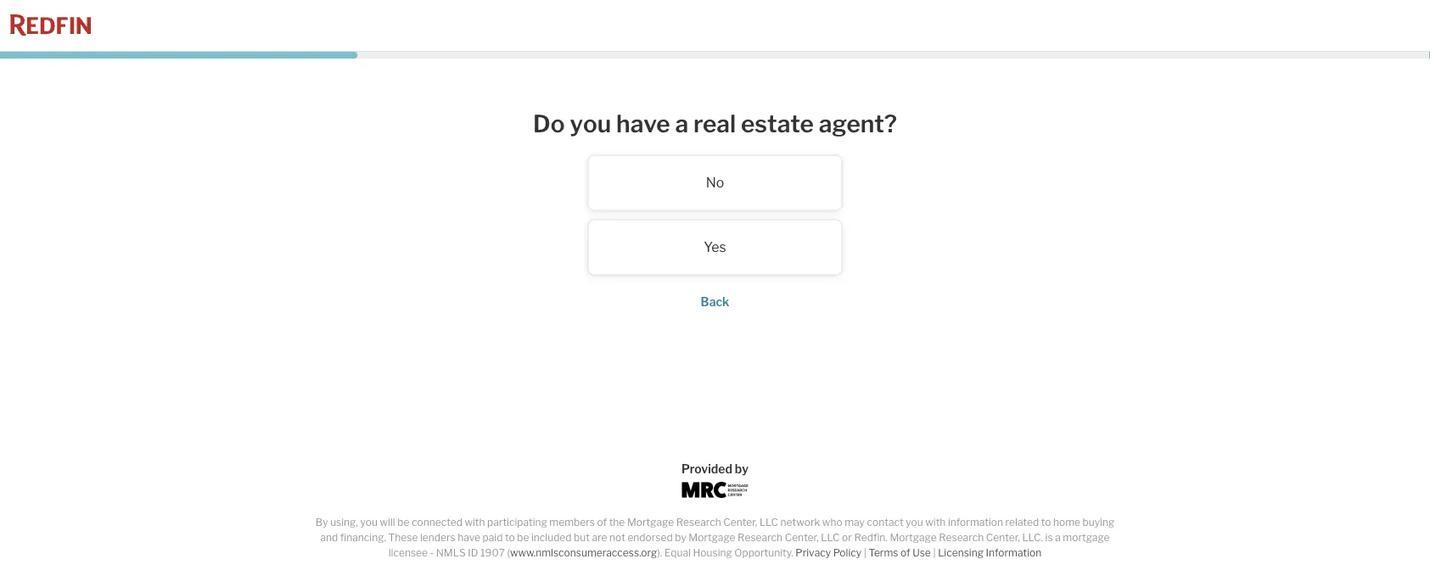 Task type: locate. For each thing, give the bounding box(es) containing it.
with up paid
[[465, 517, 485, 529]]

a right is
[[1056, 532, 1061, 544]]

with up use
[[926, 517, 946, 529]]

1 vertical spatial have
[[458, 532, 481, 544]]

using,
[[330, 517, 358, 529]]

0 horizontal spatial with
[[465, 517, 485, 529]]

research up housing
[[676, 517, 721, 529]]

no
[[706, 175, 725, 191]]

by using, you will be connected with participating members of the mortgage research center, llc network who may contact you with information related to home buying and financing. these lenders have paid to be included but are not endorsed by mortgage research center, llc or redfin. mortgage research center, llc. is a mortgage licensee - nmls id 1907 (
[[316, 517, 1115, 560]]

of for terms
[[901, 547, 911, 560]]

with
[[465, 517, 485, 529], [926, 517, 946, 529]]

1 horizontal spatial with
[[926, 517, 946, 529]]

llc up "opportunity."
[[760, 517, 779, 529]]

back button
[[701, 295, 730, 310]]

research
[[676, 517, 721, 529], [738, 532, 783, 544], [939, 532, 984, 544]]

1 horizontal spatial |
[[934, 547, 936, 560]]

0 vertical spatial to
[[1042, 517, 1052, 529]]

www.nmlsconsumeraccess.org ). equal housing opportunity. privacy policy | terms of use | licensing information
[[510, 547, 1042, 560]]

0 horizontal spatial |
[[864, 547, 867, 560]]

research up "opportunity."
[[738, 532, 783, 544]]

you up financing.
[[360, 517, 378, 529]]

yes
[[704, 239, 727, 256]]

1 horizontal spatial center,
[[785, 532, 819, 544]]

0 horizontal spatial of
[[597, 517, 607, 529]]

0 horizontal spatial have
[[458, 532, 481, 544]]

0 vertical spatial a
[[675, 109, 689, 138]]

these
[[388, 532, 418, 544]]

or
[[842, 532, 852, 544]]

research up licensing
[[939, 532, 984, 544]]

financing.
[[340, 532, 386, 544]]

housing
[[693, 547, 733, 560]]

2 horizontal spatial center,
[[986, 532, 1020, 544]]

0 horizontal spatial to
[[505, 532, 515, 544]]

1 horizontal spatial be
[[517, 532, 529, 544]]

0 horizontal spatial a
[[675, 109, 689, 138]]

will
[[380, 517, 395, 529]]

have
[[617, 109, 670, 138], [458, 532, 481, 544]]

mortgage
[[627, 517, 674, 529], [689, 532, 736, 544], [890, 532, 937, 544]]

0 horizontal spatial you
[[360, 517, 378, 529]]

but
[[574, 532, 590, 544]]

llc up 'privacy policy' link
[[821, 532, 840, 544]]

terms
[[869, 547, 899, 560]]

0 vertical spatial of
[[597, 517, 607, 529]]

1 vertical spatial by
[[675, 532, 687, 544]]

be
[[398, 517, 410, 529], [517, 532, 529, 544]]

|
[[864, 547, 867, 560], [934, 547, 936, 560]]

1 horizontal spatial a
[[1056, 532, 1061, 544]]

nmls
[[436, 547, 466, 560]]

who
[[823, 517, 843, 529]]

mortgage up housing
[[689, 532, 736, 544]]

by
[[735, 462, 749, 476], [675, 532, 687, 544]]

1 horizontal spatial llc
[[821, 532, 840, 544]]

center, up information
[[986, 532, 1020, 544]]

0 horizontal spatial mortgage
[[627, 517, 674, 529]]

llc
[[760, 517, 779, 529], [821, 532, 840, 544]]

1 horizontal spatial you
[[570, 109, 612, 138]]

1 vertical spatial of
[[901, 547, 911, 560]]

by
[[316, 517, 328, 529]]

a
[[675, 109, 689, 138], [1056, 532, 1061, 544]]

1 | from the left
[[864, 547, 867, 560]]

be up these
[[398, 517, 410, 529]]

members
[[550, 517, 595, 529]]

0 vertical spatial by
[[735, 462, 749, 476]]

to up (
[[505, 532, 515, 544]]

to
[[1042, 517, 1052, 529], [505, 532, 515, 544]]

have left real
[[617, 109, 670, 138]]

you
[[570, 109, 612, 138], [360, 517, 378, 529], [906, 517, 924, 529]]

by up the "mortgage research center" "image"
[[735, 462, 749, 476]]

1 vertical spatial a
[[1056, 532, 1061, 544]]

center, down network
[[785, 532, 819, 544]]

0 horizontal spatial llc
[[760, 517, 779, 529]]

by up equal
[[675, 532, 687, 544]]

0 horizontal spatial by
[[675, 532, 687, 544]]

buying
[[1083, 517, 1115, 529]]

licensing
[[938, 547, 984, 560]]

of left the
[[597, 517, 607, 529]]

0 vertical spatial be
[[398, 517, 410, 529]]

mortgage research center image
[[682, 482, 748, 498]]

| down redfin.
[[864, 547, 867, 560]]

(
[[507, 547, 510, 560]]

1 horizontal spatial mortgage
[[689, 532, 736, 544]]

of inside by using, you will be connected with participating members of the mortgage research center, llc network who may contact you with information related to home buying and financing. these lenders have paid to be included but are not endorsed by mortgage research center, llc or redfin. mortgage research center, llc. is a mortgage licensee - nmls id 1907 (
[[597, 517, 607, 529]]

do you have a real estate agent? option group
[[376, 155, 1055, 276]]

0 horizontal spatial center,
[[724, 517, 758, 529]]

| right use
[[934, 547, 936, 560]]

of left use
[[901, 547, 911, 560]]

mortgage up endorsed
[[627, 517, 674, 529]]

1 vertical spatial to
[[505, 532, 515, 544]]

real
[[694, 109, 736, 138]]

equal
[[665, 547, 691, 560]]

of
[[597, 517, 607, 529], [901, 547, 911, 560]]

you right contact
[[906, 517, 924, 529]]

center,
[[724, 517, 758, 529], [785, 532, 819, 544], [986, 532, 1020, 544]]

have up id
[[458, 532, 481, 544]]

endorsed
[[628, 532, 673, 544]]

0 vertical spatial have
[[617, 109, 670, 138]]

a left real
[[675, 109, 689, 138]]

llc.
[[1023, 532, 1044, 544]]

you right do on the top of the page
[[570, 109, 612, 138]]

center, up "opportunity."
[[724, 517, 758, 529]]

provided
[[682, 462, 733, 476]]

1 vertical spatial be
[[517, 532, 529, 544]]

mortgage up use
[[890, 532, 937, 544]]

2 with from the left
[[926, 517, 946, 529]]

information
[[986, 547, 1042, 560]]

to up is
[[1042, 517, 1052, 529]]

privacy
[[796, 547, 831, 560]]

opportunity.
[[735, 547, 794, 560]]

be down participating
[[517, 532, 529, 544]]

2 horizontal spatial research
[[939, 532, 984, 544]]

1 horizontal spatial of
[[901, 547, 911, 560]]



Task type: vqa. For each thing, say whether or not it's contained in the screenshot.
rightmost 'you'
yes



Task type: describe. For each thing, give the bounding box(es) containing it.
and
[[321, 532, 338, 544]]

participating
[[487, 517, 547, 529]]

0 horizontal spatial be
[[398, 517, 410, 529]]

home
[[1054, 517, 1081, 529]]

by inside by using, you will be connected with participating members of the mortgage research center, llc network who may contact you with information related to home buying and financing. these lenders have paid to be included but are not endorsed by mortgage research center, llc or redfin. mortgage research center, llc. is a mortgage licensee - nmls id 1907 (
[[675, 532, 687, 544]]

back
[[701, 295, 730, 310]]

the
[[609, 517, 625, 529]]

terms of use link
[[869, 547, 931, 560]]

1 horizontal spatial by
[[735, 462, 749, 476]]

1 horizontal spatial have
[[617, 109, 670, 138]]

do
[[533, 109, 565, 138]]

information
[[948, 517, 1004, 529]]

may
[[845, 517, 865, 529]]

use
[[913, 547, 931, 560]]

of for members
[[597, 517, 607, 529]]

are
[[592, 532, 608, 544]]

lenders
[[420, 532, 456, 544]]

2 horizontal spatial mortgage
[[890, 532, 937, 544]]

0 horizontal spatial research
[[676, 517, 721, 529]]

do you have a real estate agent?
[[533, 109, 897, 138]]

1907
[[481, 547, 505, 560]]

estate agent?
[[741, 109, 897, 138]]

2 | from the left
[[934, 547, 936, 560]]

0 vertical spatial llc
[[760, 517, 779, 529]]

connected
[[412, 517, 463, 529]]

policy
[[834, 547, 862, 560]]

-
[[430, 547, 434, 560]]

www.nmlsconsumeraccess.org
[[510, 547, 657, 560]]

1 horizontal spatial to
[[1042, 517, 1052, 529]]

licensee
[[389, 547, 428, 560]]

redfin.
[[855, 532, 888, 544]]

have inside by using, you will be connected with participating members of the mortgage research center, llc network who may contact you with information related to home buying and financing. these lenders have paid to be included but are not endorsed by mortgage research center, llc or redfin. mortgage research center, llc. is a mortgage licensee - nmls id 1907 (
[[458, 532, 481, 544]]

2 horizontal spatial you
[[906, 517, 924, 529]]

network
[[781, 517, 820, 529]]

not
[[610, 532, 626, 544]]

1 with from the left
[[465, 517, 485, 529]]

contact
[[867, 517, 904, 529]]

provided by
[[682, 462, 749, 476]]

related
[[1006, 517, 1039, 529]]

id
[[468, 547, 478, 560]]

included
[[532, 532, 572, 544]]

www.nmlsconsumeraccess.org link
[[510, 547, 657, 560]]

).
[[657, 547, 663, 560]]

1 horizontal spatial research
[[738, 532, 783, 544]]

mortgage
[[1063, 532, 1110, 544]]

is
[[1046, 532, 1053, 544]]

1 vertical spatial llc
[[821, 532, 840, 544]]

licensing information link
[[938, 547, 1042, 560]]

a inside by using, you will be connected with participating members of the mortgage research center, llc network who may contact you with information related to home buying and financing. these lenders have paid to be included but are not endorsed by mortgage research center, llc or redfin. mortgage research center, llc. is a mortgage licensee - nmls id 1907 (
[[1056, 532, 1061, 544]]

privacy policy link
[[796, 547, 862, 560]]

paid
[[483, 532, 503, 544]]



